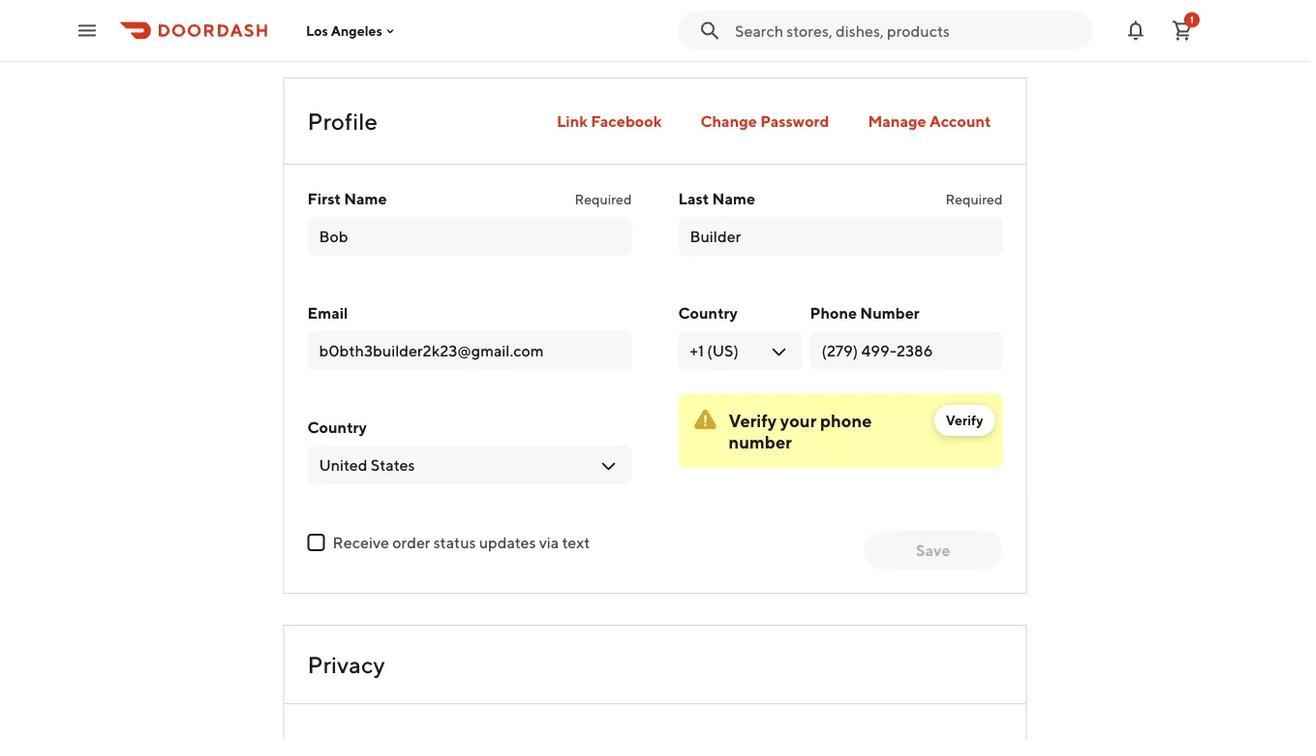 Task type: vqa. For each thing, say whether or not it's contained in the screenshot.
MODS the BOWL
no



Task type: describe. For each thing, give the bounding box(es) containing it.
receive
[[333, 533, 390, 552]]

change
[[701, 112, 758, 130]]

change password link
[[689, 102, 841, 140]]

status
[[434, 533, 476, 552]]

1 items, open order cart image
[[1171, 19, 1195, 42]]

los
[[306, 23, 328, 39]]

profile
[[308, 107, 378, 135]]

manage
[[869, 112, 927, 130]]

1
[[1191, 14, 1195, 25]]

receive order status updates via text
[[333, 533, 590, 552]]

0 horizontal spatial country
[[308, 418, 367, 437]]

verify your phone number status
[[679, 393, 1003, 468]]

email
[[308, 304, 348, 322]]

number
[[729, 431, 792, 452]]

open menu image
[[76, 19, 99, 42]]

order
[[393, 533, 431, 552]]

password
[[761, 112, 830, 130]]

save
[[917, 541, 951, 560]]

Last Name text field
[[690, 226, 992, 247]]

angeles
[[331, 23, 383, 39]]

phone number
[[811, 304, 920, 322]]

number
[[861, 304, 920, 322]]

save button
[[864, 531, 1003, 570]]

required for first name
[[575, 191, 632, 207]]

First Name text field
[[319, 226, 621, 247]]

change password
[[701, 112, 830, 130]]

los angeles
[[306, 23, 383, 39]]

last
[[679, 189, 710, 208]]

required for last name
[[946, 191, 1003, 207]]

los angeles button
[[306, 23, 398, 39]]

text
[[562, 533, 590, 552]]

verify for verify your phone number
[[729, 410, 777, 431]]

verify for verify
[[947, 412, 984, 428]]

name for first name
[[344, 189, 387, 208]]



Task type: locate. For each thing, give the bounding box(es) containing it.
verify up number
[[729, 410, 777, 431]]

first
[[308, 189, 341, 208]]

0 vertical spatial country
[[679, 304, 738, 322]]

name right last
[[713, 189, 756, 208]]

verify inside button
[[947, 412, 984, 428]]

required down account
[[946, 191, 1003, 207]]

verify down phone number telephone field
[[947, 412, 984, 428]]

privacy
[[308, 651, 385, 678]]

1 horizontal spatial required
[[946, 191, 1003, 207]]

name
[[344, 189, 387, 208], [713, 189, 756, 208]]

updates
[[479, 533, 536, 552]]

verify your phone number
[[729, 410, 872, 452]]

notification bell image
[[1125, 19, 1148, 42]]

1 horizontal spatial country
[[679, 304, 738, 322]]

1 horizontal spatial name
[[713, 189, 756, 208]]

verify inside verify your phone number
[[729, 410, 777, 431]]

1 required from the left
[[575, 191, 632, 207]]

0 horizontal spatial required
[[575, 191, 632, 207]]

first name
[[308, 189, 387, 208]]

name right first
[[344, 189, 387, 208]]

Email email field
[[319, 340, 621, 361]]

link
[[557, 112, 588, 130]]

manage account link
[[857, 102, 1003, 140]]

verify
[[729, 410, 777, 431], [947, 412, 984, 428]]

Store search: begin typing to search for stores available on DoorDash text field
[[735, 20, 1082, 41]]

account
[[930, 112, 992, 130]]

required down link facebook
[[575, 191, 632, 207]]

1 vertical spatial country
[[308, 418, 367, 437]]

Receive order status updates via text checkbox
[[308, 534, 325, 551]]

1 horizontal spatial verify
[[947, 412, 984, 428]]

link facebook
[[557, 112, 662, 130]]

2 name from the left
[[713, 189, 756, 208]]

required
[[575, 191, 632, 207], [946, 191, 1003, 207]]

link facebook button
[[545, 102, 674, 140]]

name for last name
[[713, 189, 756, 208]]

last name
[[679, 189, 756, 208]]

via
[[539, 533, 559, 552]]

phone
[[821, 410, 872, 431]]

phone
[[811, 304, 858, 322]]

country
[[679, 304, 738, 322], [308, 418, 367, 437]]

your
[[781, 410, 817, 431]]

1 name from the left
[[344, 189, 387, 208]]

0 horizontal spatial verify
[[729, 410, 777, 431]]

facebook
[[591, 112, 662, 130]]

1 button
[[1164, 11, 1202, 50]]

manage account
[[869, 112, 992, 130]]

Phone Number telephone field
[[822, 340, 992, 361]]

verify button
[[935, 405, 996, 436]]

0 horizontal spatial name
[[344, 189, 387, 208]]

2 required from the left
[[946, 191, 1003, 207]]



